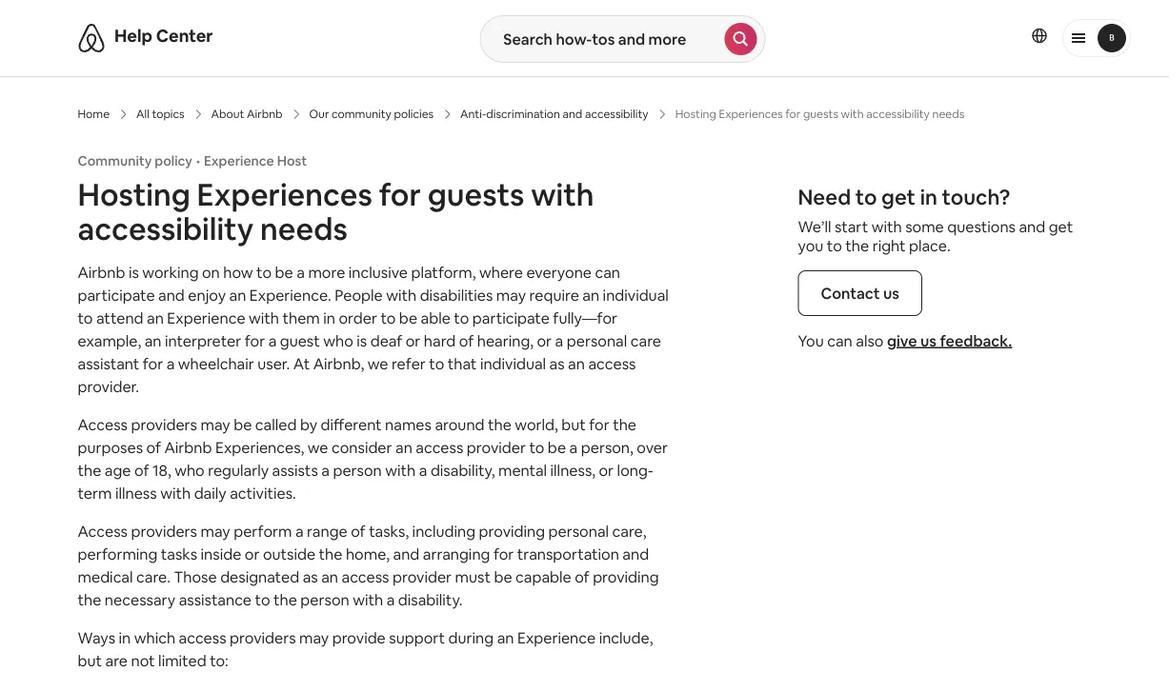 Task type: describe. For each thing, give the bounding box(es) containing it.
the up term
[[78, 461, 101, 480]]

policies
[[394, 107, 434, 122]]

1 horizontal spatial us
[[921, 331, 937, 351]]

range
[[307, 522, 348, 541]]

called
[[255, 415, 297, 435]]

or right hearing,
[[537, 331, 552, 351]]

ways in which access providers may provide support during an experience include, but are not limited to:
[[78, 629, 653, 671]]

with inside hosting experiences for guests with accessibility needs
[[531, 174, 594, 214]]

we inside airbnb is working on how to be a more inclusive platform, where everyone can participate and enjoy an experience. people with disabilities may require an individual to attend an experience with them in order to be able to participate fully—for example, an interpreter for a guest who is deaf or hard of hearing, or a personal care assistant for a wheelchair user. at airbnb, we refer to that individual as an access provider.
[[368, 354, 388, 374]]

access inside access providers may be called by different names around the world, but for the purposes of airbnb experiences, we consider an access provider to be a person, over the age of 18, who regularly assists a person with a disability, mental illness, or long- term illness with daily activities.
[[416, 438, 464, 457]]

must
[[455, 568, 491, 587]]

require
[[529, 285, 579, 305]]

guest
[[280, 331, 320, 351]]

inside
[[201, 545, 241, 564]]

the up person,
[[613, 415, 637, 435]]

policy
[[155, 152, 192, 170]]

the inside the need to get in touch? we'll start with some questions and get you to the right place.
[[846, 236, 869, 255]]

disabilities
[[420, 285, 493, 305]]

may inside access providers may be called by different names around the world, but for the purposes of airbnb experiences, we consider an access provider to be a person, over the age of 18, who regularly assists a person with a disability, mental illness, or long- term illness with daily activities.
[[201, 415, 230, 435]]

main navigation menu image
[[1098, 24, 1127, 52]]

host
[[277, 152, 307, 170]]

need to get in touch? we'll start with some questions and get you to the right place.
[[798, 183, 1073, 255]]

with down experience.
[[249, 308, 279, 328]]

working
[[142, 263, 199, 282]]

capable
[[516, 568, 572, 587]]

necessary
[[105, 590, 176, 610]]

need
[[798, 183, 851, 211]]

for inside access providers may be called by different names around the world, but for the purposes of airbnb experiences, we consider an access provider to be a person, over the age of 18, who regularly assists a person with a disability, mental illness, or long- term illness with daily activities.
[[589, 415, 610, 435]]

medical
[[78, 568, 133, 587]]

care,
[[612, 522, 647, 541]]

we'll
[[798, 217, 832, 236]]

designated
[[220, 568, 299, 587]]

but inside ways in which access providers may provide support during an experience include, but are not limited to:
[[78, 651, 102, 671]]

be up the experiences,
[[234, 415, 252, 435]]

contact us link
[[798, 271, 923, 316]]

of down transportation
[[575, 568, 590, 587]]

community
[[78, 152, 152, 170]]

to up example,
[[78, 308, 93, 328]]

an right example,
[[145, 331, 162, 351]]

to inside access providers may be called by different names around the world, but for the purposes of airbnb experiences, we consider an access provider to be a person, over the age of 18, who regularly assists a person with a disability, mental illness, or long- term illness with daily activities.
[[529, 438, 545, 457]]

1 horizontal spatial participate
[[473, 308, 550, 328]]

airbnb inside airbnb is working on how to be a more inclusive platform, where everyone can participate and enjoy an experience. people with disabilities may require an individual to attend an experience with them in order to be able to participate fully—for example, an interpreter for a guest who is deaf or hard of hearing, or a personal care assistant for a wheelchair user. at airbnb, we refer to that individual as an access provider.
[[78, 263, 125, 282]]

world,
[[515, 415, 558, 435]]

hosting
[[78, 174, 190, 214]]

a down the interpreter
[[167, 354, 175, 374]]

everyone
[[526, 263, 592, 282]]

to right you
[[827, 236, 842, 255]]

different
[[321, 415, 382, 435]]

enjoy
[[188, 285, 226, 305]]

assistant
[[78, 354, 139, 374]]

person,
[[581, 438, 634, 457]]

where
[[479, 263, 523, 282]]

0 vertical spatial is
[[129, 263, 139, 282]]

attend
[[96, 308, 143, 328]]

experience.
[[250, 285, 331, 305]]

about airbnb
[[211, 107, 283, 122]]

may inside access providers may perform a range of tasks, including providing personal care, performing tasks inside or outside the home, and arranging for transportation and medical care. those designated as an access provider must be capable of providing the necessary assistance to the person with a disability.
[[201, 522, 230, 541]]

to inside access providers may perform a range of tasks, including providing personal care, performing tasks inside or outside the home, and arranging for transportation and medical care. those designated as an access provider must be capable of providing the necessary assistance to the person with a disability.
[[255, 590, 270, 610]]

experience inside airbnb is working on how to be a more inclusive platform, where everyone can participate and enjoy an experience. people with disabilities may require an individual to attend an experience with them in order to be able to participate fully—for example, an interpreter for a guest who is deaf or hard of hearing, or a personal care assistant for a wheelchair user. at airbnb, we refer to that individual as an access provider.
[[167, 308, 245, 328]]

be up experience.
[[275, 263, 293, 282]]

providers for purposes
[[131, 415, 197, 435]]

which
[[134, 629, 175, 648]]

access for access providers may perform a range of tasks, including providing personal care, performing tasks inside or outside the home, and arranging for transportation and medical care. those designated as an access provider must be capable of providing the necessary assistance to the person with a disability.
[[78, 522, 128, 541]]

provider.
[[78, 377, 139, 396]]

1 vertical spatial individual
[[480, 354, 546, 374]]

fully—for
[[553, 308, 618, 328]]

right
[[873, 236, 906, 255]]

0 vertical spatial accessibility
[[585, 107, 649, 122]]

home
[[78, 107, 110, 122]]

an down how
[[229, 285, 246, 305]]

and down tasks,
[[393, 545, 420, 564]]

our
[[309, 107, 329, 122]]

Search how-tos and more search field
[[481, 16, 725, 62]]

the left world,
[[488, 415, 512, 435]]

airbnb,
[[313, 354, 364, 374]]

more
[[308, 263, 345, 282]]

you
[[798, 331, 824, 351]]

be left able
[[399, 308, 418, 328]]

access inside access providers may perform a range of tasks, including providing personal care, performing tasks inside or outside the home, and arranging for transportation and medical care. those designated as an access provider must be capable of providing the necessary assistance to the person with a disability.
[[342, 568, 389, 587]]

assists
[[272, 461, 318, 480]]

access providers may perform a range of tasks, including providing personal care, performing tasks inside or outside the home, and arranging for transportation and medical care. those designated as an access provider must be capable of providing the necessary assistance to the person with a disability.
[[78, 522, 659, 610]]

an right attend on the left top
[[147, 308, 164, 328]]

inclusive
[[349, 263, 408, 282]]

some
[[906, 217, 944, 236]]

transportation
[[517, 545, 619, 564]]

and down care, at the bottom of the page
[[623, 545, 649, 564]]

tasks,
[[369, 522, 409, 541]]

1 horizontal spatial can
[[828, 331, 853, 351]]

providers inside ways in which access providers may provide support during an experience include, but are not limited to:
[[230, 629, 296, 648]]

access providers may be called by different names around the world, but for the purposes of airbnb experiences, we consider an access provider to be a person, over the age of 18, who regularly assists a person with a disability, mental illness, or long- term illness with daily activities.
[[78, 415, 668, 503]]

1 horizontal spatial get
[[1049, 217, 1073, 236]]

needs
[[260, 209, 348, 249]]

feedback.
[[940, 331, 1013, 351]]

guests
[[428, 174, 525, 214]]

access inside airbnb is working on how to be a more inclusive platform, where everyone can participate and enjoy an experience. people with disabilities may require an individual to attend an experience with them in order to be able to participate fully—for example, an interpreter for a guest who is deaf or hard of hearing, or a personal care assistant for a wheelchair user. at airbnb, we refer to that individual as an access provider.
[[588, 354, 636, 374]]

with right person
[[385, 461, 416, 480]]

not
[[131, 651, 155, 671]]

0 vertical spatial us
[[883, 284, 900, 303]]

deaf
[[370, 331, 402, 351]]

may inside ways in which access providers may provide support during an experience include, but are not limited to:
[[299, 629, 329, 648]]

a right assists
[[321, 461, 330, 480]]

for inside hosting experiences for guests with accessibility needs
[[379, 174, 421, 214]]

or up refer
[[406, 331, 421, 351]]

long-
[[617, 461, 654, 480]]

airbnb homepage image
[[76, 23, 107, 53]]

you can also give us feedback.
[[798, 331, 1013, 351]]

help
[[114, 25, 152, 47]]

the down 'range'
[[319, 545, 343, 564]]

hearing,
[[477, 331, 534, 351]]

assistance
[[179, 590, 252, 610]]

a left disability,
[[419, 461, 427, 480]]

a down the fully—for
[[555, 331, 564, 351]]

by
[[300, 415, 317, 435]]

regularly
[[208, 461, 269, 480]]

0 vertical spatial experience
[[204, 152, 274, 170]]

them
[[283, 308, 320, 328]]

daily
[[194, 484, 226, 503]]

help center link
[[114, 25, 213, 47]]

our community policies link
[[309, 107, 434, 122]]

anti-
[[460, 107, 486, 122]]

an inside access providers may perform a range of tasks, including providing personal care, performing tasks inside or outside the home, and arranging for transportation and medical care. those designated as an access provider must be capable of providing the necessary assistance to the person with a disability.
[[321, 568, 338, 587]]

help center
[[114, 25, 213, 47]]

for inside access providers may perform a range of tasks, including providing personal care, performing tasks inside or outside the home, and arranging for transportation and medical care. those designated as an access provider must be capable of providing the necessary assistance to the person with a disability.
[[494, 545, 514, 564]]

center
[[156, 25, 213, 47]]

disability.
[[398, 590, 463, 610]]

example,
[[78, 331, 141, 351]]

may inside airbnb is working on how to be a more inclusive platform, where everyone can participate and enjoy an experience. people with disabilities may require an individual to attend an experience with them in order to be able to participate fully—for example, an interpreter for a guest who is deaf or hard of hearing, or a personal care assistant for a wheelchair user. at airbnb, we refer to that individual as an access provider.
[[496, 285, 526, 305]]

give us feedback. link
[[887, 331, 1013, 351]]

airbnb inside access providers may be called by different names around the world, but for the purposes of airbnb experiences, we consider an access provider to be a person, over the age of 18, who regularly assists a person with a disability, mental illness, or long- term illness with daily activities.
[[164, 438, 212, 457]]

order
[[339, 308, 377, 328]]

interpreter
[[165, 331, 241, 351]]

discrimination
[[486, 107, 560, 122]]

who inside access providers may be called by different names around the world, but for the purposes of airbnb experiences, we consider an access provider to be a person, over the age of 18, who regularly assists a person with a disability, mental illness, or long- term illness with daily activities.
[[175, 461, 205, 480]]

hard
[[424, 331, 456, 351]]



Task type: locate. For each thing, give the bounding box(es) containing it.
may up inside
[[201, 522, 230, 541]]

1 vertical spatial get
[[1049, 217, 1073, 236]]

2 vertical spatial providers
[[230, 629, 296, 648]]

with right start
[[872, 217, 902, 236]]

providers inside access providers may perform a range of tasks, including providing personal care, performing tasks inside or outside the home, and arranging for transportation and medical care. those designated as an access provider must be capable of providing the necessary assistance to the person with a disability.
[[131, 522, 197, 541]]

an down names
[[396, 438, 413, 457]]

1 vertical spatial access
[[78, 522, 128, 541]]

participate up hearing,
[[473, 308, 550, 328]]

1 vertical spatial is
[[357, 331, 367, 351]]

around
[[435, 415, 485, 435]]

experience right •
[[204, 152, 274, 170]]

contact us
[[821, 284, 900, 303]]

and right discrimination
[[563, 107, 583, 122]]

the
[[846, 236, 869, 255], [488, 415, 512, 435], [613, 415, 637, 435], [78, 461, 101, 480], [319, 545, 343, 564], [78, 590, 101, 610]]

providers down assistance
[[230, 629, 296, 648]]

the down medical at the left bottom of the page
[[78, 590, 101, 610]]

providers up 'tasks'
[[131, 522, 197, 541]]

platform,
[[411, 263, 476, 282]]

1 horizontal spatial accessibility
[[585, 107, 649, 122]]

be inside access providers may perform a range of tasks, including providing personal care, performing tasks inside or outside the home, and arranging for transportation and medical care. those designated as an access provider must be capable of providing the necessary assistance to the person with a disability.
[[494, 568, 512, 587]]

experience down enjoy
[[167, 308, 245, 328]]

0 vertical spatial provider
[[467, 438, 526, 457]]

for up user.
[[245, 331, 265, 351]]

with inside the need to get in touch? we'll start with some questions and get you to the right place.
[[872, 217, 902, 236]]

able
[[421, 308, 451, 328]]

of
[[459, 331, 474, 351], [146, 438, 161, 457], [134, 461, 149, 480], [351, 522, 366, 541], [575, 568, 590, 587]]

contact
[[821, 284, 880, 303]]

get up some
[[882, 183, 916, 211]]

0 vertical spatial can
[[595, 263, 620, 282]]

or inside access providers may be called by different names around the world, but for the purposes of airbnb experiences, we consider an access provider to be a person, over the age of 18, who regularly assists a person with a disability, mental illness, or long- term illness with daily activities.
[[599, 461, 614, 480]]

or up designated
[[245, 545, 260, 564]]

an down the fully—for
[[568, 354, 585, 374]]

to down designated
[[255, 590, 270, 610]]

0 vertical spatial providers
[[131, 415, 197, 435]]

to up deaf
[[381, 308, 396, 328]]

0 horizontal spatial participate
[[78, 285, 155, 305]]

also
[[856, 331, 884, 351]]

us
[[883, 284, 900, 303], [921, 331, 937, 351]]

age
[[105, 461, 131, 480]]

2 horizontal spatial airbnb
[[247, 107, 283, 122]]

we inside access providers may be called by different names around the world, but for the purposes of airbnb experiences, we consider an access provider to be a person, over the age of 18, who regularly assists a person with a disability, mental illness, or long- term illness with daily activities.
[[308, 438, 328, 457]]

as
[[550, 354, 565, 374], [303, 568, 318, 587]]

0 horizontal spatial as
[[303, 568, 318, 587]]

in right them
[[323, 308, 335, 328]]

is down order
[[357, 331, 367, 351]]

consider
[[332, 438, 392, 457]]

an inside access providers may be called by different names around the world, but for the purposes of airbnb experiences, we consider an access provider to be a person, over the age of 18, who regularly assists a person with a disability, mental illness, or long- term illness with daily activities.
[[396, 438, 413, 457]]

provide
[[332, 629, 386, 648]]

for right the assistant
[[143, 354, 163, 374]]

who
[[323, 331, 353, 351], [175, 461, 205, 480]]

2 vertical spatial in
[[119, 629, 131, 648]]

or inside access providers may perform a range of tasks, including providing personal care, performing tasks inside or outside the home, and arranging for transportation and medical care. those designated as an access provider must be capable of providing the necessary assistance to the person with a disability.
[[245, 545, 260, 564]]

0 horizontal spatial is
[[129, 263, 139, 282]]

is
[[129, 263, 139, 282], [357, 331, 367, 351]]

1 vertical spatial us
[[921, 331, 937, 351]]

1 horizontal spatial in
[[323, 308, 335, 328]]

an up the fully—for
[[583, 285, 600, 305]]

at
[[293, 354, 310, 374]]

you
[[798, 236, 824, 255]]

we down by on the bottom left
[[308, 438, 328, 457]]

touch?
[[942, 183, 1010, 211]]

airbnb right about
[[247, 107, 283, 122]]

for up person,
[[589, 415, 610, 435]]

0 horizontal spatial airbnb
[[78, 263, 125, 282]]

performing
[[78, 545, 158, 564]]

1 vertical spatial providers
[[131, 522, 197, 541]]

a up user.
[[268, 331, 277, 351]]

activities.
[[230, 484, 296, 503]]

1 vertical spatial in
[[323, 308, 335, 328]]

0 vertical spatial access
[[78, 415, 128, 435]]

us right contact
[[883, 284, 900, 303]]

access up performing
[[78, 522, 128, 541]]

disability,
[[431, 461, 495, 480]]

including
[[412, 522, 476, 541]]

0 horizontal spatial provider
[[393, 568, 452, 587]]

1 vertical spatial provider
[[393, 568, 452, 587]]

with up provide
[[353, 590, 383, 610]]

is left working
[[129, 263, 139, 282]]

with down 18,
[[160, 484, 191, 503]]

to up start
[[856, 183, 877, 211]]

1 vertical spatial can
[[828, 331, 853, 351]]

experiences,
[[215, 438, 304, 457]]

2 vertical spatial airbnb
[[164, 438, 212, 457]]

with inside access providers may perform a range of tasks, including providing personal care, performing tasks inside or outside the home, and arranging for transportation and medical care. those designated as an access provider must be capable of providing the necessary assistance to the person with a disability.
[[353, 590, 383, 610]]

to down the disabilities
[[454, 308, 469, 328]]

airbnb up 18,
[[164, 438, 212, 457]]

1 horizontal spatial as
[[550, 354, 565, 374]]

personal inside access providers may perform a range of tasks, including providing personal care, performing tasks inside or outside the home, and arranging for transportation and medical care. those designated as an access provider must be capable of providing the necessary assistance to the person with a disability.
[[549, 522, 609, 541]]

in inside the need to get in touch? we'll start with some questions and get you to the right place.
[[920, 183, 938, 211]]

18,
[[152, 461, 171, 480]]

0 horizontal spatial individual
[[480, 354, 546, 374]]

access
[[588, 354, 636, 374], [416, 438, 464, 457], [342, 568, 389, 587], [179, 629, 226, 648]]

personal up transportation
[[549, 522, 609, 541]]

in up are
[[119, 629, 131, 648]]

0 horizontal spatial we
[[308, 438, 328, 457]]

as inside airbnb is working on how to be a more inclusive platform, where everyone can participate and enjoy an experience. people with disabilities may require an individual to attend an experience with them in order to be able to participate fully—for example, an interpreter for a guest who is deaf or hard of hearing, or a personal care assistant for a wheelchair user. at airbnb, we refer to that individual as an access provider.
[[550, 354, 565, 374]]

provider up mental
[[467, 438, 526, 457]]

a up the outside
[[295, 522, 304, 541]]

experience inside ways in which access providers may provide support during an experience include, but are not limited to:
[[517, 629, 596, 648]]

start
[[835, 217, 868, 236]]

over
[[637, 438, 668, 457]]

include,
[[599, 629, 653, 648]]

1 vertical spatial we
[[308, 438, 328, 457]]

individual down hearing,
[[480, 354, 546, 374]]

can inside airbnb is working on how to be a more inclusive platform, where everyone can participate and enjoy an experience. people with disabilities may require an individual to attend an experience with them in order to be able to participate fully—for example, an interpreter for a guest who is deaf or hard of hearing, or a personal care assistant for a wheelchair user. at airbnb, we refer to that individual as an access provider.
[[595, 263, 620, 282]]

people
[[335, 285, 383, 305]]

of inside airbnb is working on how to be a more inclusive platform, where everyone can participate and enjoy an experience. people with disabilities may require an individual to attend an experience with them in order to be able to participate fully—for example, an interpreter for a guest who is deaf or hard of hearing, or a personal care assistant for a wheelchair user. at airbnb, we refer to that individual as an access provider.
[[459, 331, 474, 351]]

0 vertical spatial airbnb
[[247, 107, 283, 122]]

be up illness,
[[548, 438, 566, 457]]

us right give
[[921, 331, 937, 351]]

of left 18,
[[134, 461, 149, 480]]

providers for inside
[[131, 522, 197, 541]]

0 horizontal spatial us
[[883, 284, 900, 303]]

refer
[[392, 354, 426, 374]]

on
[[202, 263, 220, 282]]

1 horizontal spatial is
[[357, 331, 367, 351]]

a up experience.
[[297, 263, 305, 282]]

0 vertical spatial in
[[920, 183, 938, 211]]

provider up disability.
[[393, 568, 452, 587]]

may up the experiences,
[[201, 415, 230, 435]]

user.
[[258, 354, 290, 374]]

experience down capable
[[517, 629, 596, 648]]

airbnb up attend on the left top
[[78, 263, 125, 282]]

of up that
[[459, 331, 474, 351]]

1 vertical spatial who
[[175, 461, 205, 480]]

mental
[[498, 461, 547, 480]]

be right the must
[[494, 568, 512, 587]]

1 horizontal spatial we
[[368, 354, 388, 374]]

access
[[78, 415, 128, 435], [78, 522, 128, 541]]

access inside access providers may perform a range of tasks, including providing personal care, performing tasks inside or outside the home, and arranging for transportation and medical care. those designated as an access provider must be capable of providing the necessary assistance to the person with a disability.
[[78, 522, 128, 541]]

2 access from the top
[[78, 522, 128, 541]]

may down the the person
[[299, 629, 329, 648]]

accessibility inside hosting experiences for guests with accessibility needs
[[78, 209, 254, 249]]

of up home,
[[351, 522, 366, 541]]

limited
[[158, 651, 206, 671]]

as up the the person
[[303, 568, 318, 587]]

with down inclusive
[[386, 285, 417, 305]]

all topics
[[136, 107, 185, 122]]

get right questions
[[1049, 217, 1073, 236]]

anti-discrimination and accessibility
[[460, 107, 649, 122]]

providing
[[479, 522, 545, 541], [593, 568, 659, 587]]

in up some
[[920, 183, 938, 211]]

and
[[563, 107, 583, 122], [1019, 217, 1046, 236], [158, 285, 185, 305], [393, 545, 420, 564], [623, 545, 649, 564]]

accessibility down search how-tos and more search field at top
[[585, 107, 649, 122]]

an right during
[[497, 629, 514, 648]]

who inside airbnb is working on how to be a more inclusive platform, where everyone can participate and enjoy an experience. people with disabilities may require an individual to attend an experience with them in order to be able to participate fully—for example, an interpreter for a guest who is deaf or hard of hearing, or a personal care assistant for a wheelchair user. at airbnb, we refer to that individual as an access provider.
[[323, 331, 353, 351]]

0 vertical spatial personal
[[567, 331, 627, 351]]

providers inside access providers may be called by different names around the world, but for the purposes of airbnb experiences, we consider an access provider to be a person, over the age of 18, who regularly assists a person with a disability, mental illness, or long- term illness with daily activities.
[[131, 415, 197, 435]]

1 horizontal spatial airbnb
[[164, 438, 212, 457]]

airbnb
[[247, 107, 283, 122], [78, 263, 125, 282], [164, 438, 212, 457]]

individual
[[603, 285, 669, 305], [480, 354, 546, 374]]

we down deaf
[[368, 354, 388, 374]]

all
[[136, 107, 149, 122]]

personal inside airbnb is working on how to be a more inclusive platform, where everyone can participate and enjoy an experience. people with disabilities may require an individual to attend an experience with them in order to be able to participate fully—for example, an interpreter for a guest who is deaf or hard of hearing, or a personal care assistant for a wheelchair user. at airbnb, we refer to that individual as an access provider.
[[567, 331, 627, 351]]

access for access providers may be called by different names around the world, but for the purposes of airbnb experiences, we consider an access provider to be a person, over the age of 18, who regularly assists a person with a disability, mental illness, or long- term illness with daily activities.
[[78, 415, 128, 435]]

personal down the fully—for
[[567, 331, 627, 351]]

1 vertical spatial but
[[78, 651, 102, 671]]

experience
[[204, 152, 274, 170], [167, 308, 245, 328], [517, 629, 596, 648]]

to down hard on the left of the page
[[429, 354, 444, 374]]

a left disability.
[[387, 590, 395, 610]]

0 horizontal spatial but
[[78, 651, 102, 671]]

as down the fully—for
[[550, 354, 565, 374]]

to right how
[[256, 263, 272, 282]]

but right world,
[[562, 415, 586, 435]]

0 vertical spatial we
[[368, 354, 388, 374]]

access down home,
[[342, 568, 389, 587]]

anti-discrimination and accessibility link
[[460, 107, 649, 122]]

the left right
[[846, 236, 869, 255]]

1 horizontal spatial individual
[[603, 285, 669, 305]]

0 vertical spatial participate
[[78, 285, 155, 305]]

term
[[78, 484, 112, 503]]

be
[[275, 263, 293, 282], [399, 308, 418, 328], [234, 415, 252, 435], [548, 438, 566, 457], [494, 568, 512, 587]]

who right 18,
[[175, 461, 205, 480]]

0 vertical spatial get
[[882, 183, 916, 211]]

0 horizontal spatial get
[[882, 183, 916, 211]]

access up to:
[[179, 629, 226, 648]]

accessibility
[[585, 107, 649, 122], [78, 209, 254, 249]]

1 vertical spatial experience
[[167, 308, 245, 328]]

access down the around
[[416, 438, 464, 457]]

a up illness,
[[570, 438, 578, 457]]

1 horizontal spatial provider
[[467, 438, 526, 457]]

those
[[174, 568, 217, 587]]

person
[[333, 461, 382, 480]]

access inside access providers may be called by different names around the world, but for the purposes of airbnb experiences, we consider an access provider to be a person, over the age of 18, who regularly assists a person with a disability, mental illness, or long- term illness with daily activities.
[[78, 415, 128, 435]]

and down working
[[158, 285, 185, 305]]

•
[[196, 152, 200, 170]]

community
[[332, 107, 392, 122]]

a
[[297, 263, 305, 282], [268, 331, 277, 351], [555, 331, 564, 351], [167, 354, 175, 374], [570, 438, 578, 457], [321, 461, 330, 480], [419, 461, 427, 480], [295, 522, 304, 541], [387, 590, 395, 610]]

0 vertical spatial as
[[550, 354, 565, 374]]

1 vertical spatial accessibility
[[78, 209, 254, 249]]

wheelchair
[[178, 354, 254, 374]]

0 vertical spatial but
[[562, 415, 586, 435]]

provider inside access providers may be called by different names around the world, but for the purposes of airbnb experiences, we consider an access provider to be a person, over the age of 18, who regularly assists a person with a disability, mental illness, or long- term illness with daily activities.
[[467, 438, 526, 457]]

1 vertical spatial providing
[[593, 568, 659, 587]]

participate up attend on the left top
[[78, 285, 155, 305]]

with up everyone
[[531, 174, 594, 214]]

questions
[[948, 217, 1016, 236]]

1 vertical spatial as
[[303, 568, 318, 587]]

individual up care
[[603, 285, 669, 305]]

0 horizontal spatial can
[[595, 263, 620, 282]]

of up 18,
[[146, 438, 161, 457]]

may down where
[[496, 285, 526, 305]]

1 vertical spatial personal
[[549, 522, 609, 541]]

0 vertical spatial who
[[323, 331, 353, 351]]

as inside access providers may perform a range of tasks, including providing personal care, performing tasks inside or outside the home, and arranging for transportation and medical care. those designated as an access provider must be capable of providing the necessary assistance to the person with a disability.
[[303, 568, 318, 587]]

0 horizontal spatial in
[[119, 629, 131, 648]]

1 horizontal spatial providing
[[593, 568, 659, 587]]

about airbnb link
[[211, 107, 283, 122]]

or down person,
[[599, 461, 614, 480]]

2 horizontal spatial in
[[920, 183, 938, 211]]

None search field
[[480, 15, 766, 63]]

0 vertical spatial individual
[[603, 285, 669, 305]]

home link
[[78, 107, 110, 122]]

0 horizontal spatial providing
[[479, 522, 545, 541]]

1 vertical spatial airbnb
[[78, 263, 125, 282]]

providing up capable
[[479, 522, 545, 541]]

an inside ways in which access providers may provide support during an experience include, but are not limited to:
[[497, 629, 514, 648]]

1 access from the top
[[78, 415, 128, 435]]

providers up 18,
[[131, 415, 197, 435]]

provider
[[467, 438, 526, 457], [393, 568, 452, 587]]

hosting experiences for guests with accessibility needs
[[78, 174, 594, 249]]

community policy • experience host
[[78, 152, 307, 170]]

0 vertical spatial providing
[[479, 522, 545, 541]]

in inside ways in which access providers may provide support during an experience include, but are not limited to:
[[119, 629, 131, 648]]

1 horizontal spatial who
[[323, 331, 353, 351]]

to:
[[210, 651, 229, 671]]

how
[[223, 263, 253, 282]]

in
[[920, 183, 938, 211], [323, 308, 335, 328], [119, 629, 131, 648]]

access inside ways in which access providers may provide support during an experience include, but are not limited to:
[[179, 629, 226, 648]]

and inside airbnb is working on how to be a more inclusive platform, where everyone can participate and enjoy an experience. people with disabilities may require an individual to attend an experience with them in order to be able to participate fully—for example, an interpreter for a guest who is deaf or hard of hearing, or a personal care assistant for a wheelchair user. at airbnb, we refer to that individual as an access provider.
[[158, 285, 185, 305]]

for left guests
[[379, 174, 421, 214]]

and inside the need to get in touch? we'll start with some questions and get you to the right place.
[[1019, 217, 1046, 236]]

but down ways
[[78, 651, 102, 671]]

who up airbnb,
[[323, 331, 353, 351]]

1 horizontal spatial but
[[562, 415, 586, 435]]

care
[[631, 331, 661, 351]]

0 horizontal spatial accessibility
[[78, 209, 254, 249]]

outside
[[263, 545, 316, 564]]

0 horizontal spatial who
[[175, 461, 205, 480]]

home,
[[346, 545, 390, 564]]

for right arranging
[[494, 545, 514, 564]]

provider inside access providers may perform a range of tasks, including providing personal care, performing tasks inside or outside the home, and arranging for transportation and medical care. those designated as an access provider must be capable of providing the necessary assistance to the person with a disability.
[[393, 568, 452, 587]]

to down world,
[[529, 438, 545, 457]]

access down care
[[588, 354, 636, 374]]

perform
[[234, 522, 292, 541]]

during
[[449, 629, 494, 648]]

2 vertical spatial experience
[[517, 629, 596, 648]]

with
[[531, 174, 594, 214], [872, 217, 902, 236], [386, 285, 417, 305], [249, 308, 279, 328], [385, 461, 416, 480], [160, 484, 191, 503], [353, 590, 383, 610]]

1 vertical spatial participate
[[473, 308, 550, 328]]

experiences
[[197, 174, 372, 214]]

or
[[406, 331, 421, 351], [537, 331, 552, 351], [599, 461, 614, 480], [245, 545, 260, 564]]

but inside access providers may be called by different names around the world, but for the purposes of airbnb experiences, we consider an access provider to be a person, over the age of 18, who regularly assists a person with a disability, mental illness, or long- term illness with daily activities.
[[562, 415, 586, 435]]

in inside airbnb is working on how to be a more inclusive platform, where everyone can participate and enjoy an experience. people with disabilities may require an individual to attend an experience with them in order to be able to participate fully—for example, an interpreter for a guest who is deaf or hard of hearing, or a personal care assistant for a wheelchair user. at airbnb, we refer to that individual as an access provider.
[[323, 308, 335, 328]]

airbnb is working on how to be a more inclusive platform, where everyone can participate and enjoy an experience. people with disabilities may require an individual to attend an experience with them in order to be able to participate fully—for example, an interpreter for a guest who is deaf or hard of hearing, or a personal care assistant for a wheelchair user. at airbnb, we refer to that individual as an access provider.
[[78, 263, 669, 396]]



Task type: vqa. For each thing, say whether or not it's contained in the screenshot.
SHOW ALL 73 AMENITIES button at the left bottom
no



